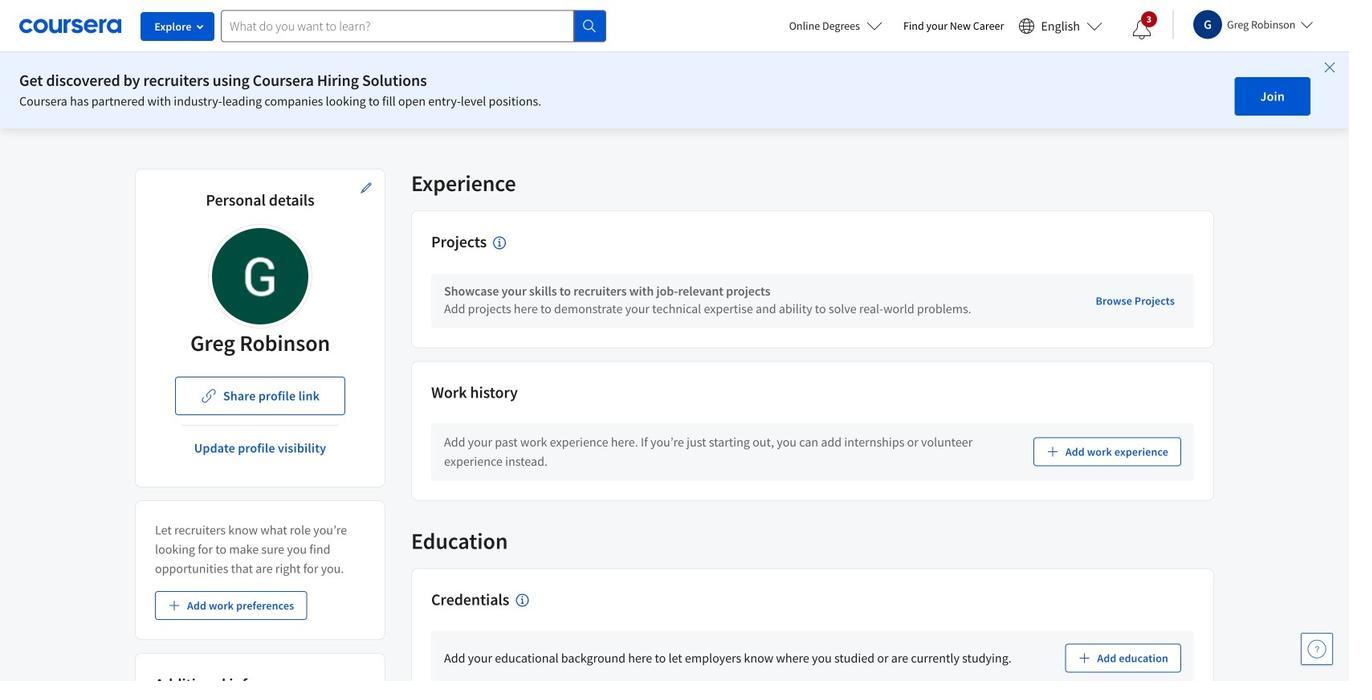 Task type: describe. For each thing, give the bounding box(es) containing it.
information about credentials section image
[[516, 594, 529, 607]]

edit personal details. image
[[360, 182, 373, 194]]



Task type: locate. For each thing, give the bounding box(es) containing it.
profile photo image
[[212, 228, 308, 325]]

help center image
[[1308, 639, 1327, 659]]

What do you want to learn? text field
[[221, 10, 574, 42]]

None search field
[[221, 10, 606, 42]]

information about the projects section image
[[493, 236, 506, 249]]

coursera image
[[19, 13, 121, 39]]



Task type: vqa. For each thing, say whether or not it's contained in the screenshot.
EDIT PERSONAL DETAILS. image
yes



